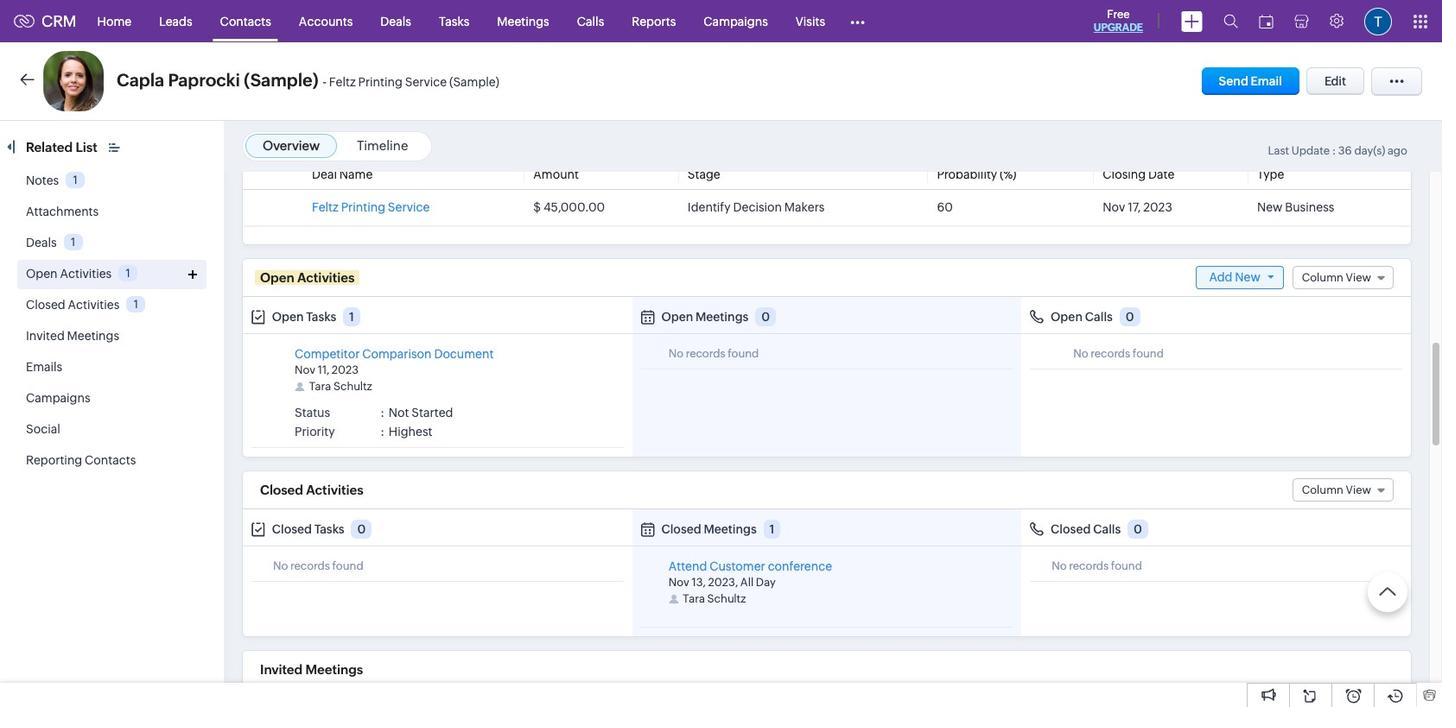 Task type: vqa. For each thing, say whether or not it's contained in the screenshot.
the No corresponding to Open Meetings
yes



Task type: describe. For each thing, give the bounding box(es) containing it.
calls for closed meetings
[[1093, 523, 1121, 537]]

attachments
[[26, 205, 99, 219]]

no for closed tasks
[[273, 560, 288, 573]]

closed tasks
[[272, 523, 344, 537]]

conference
[[768, 560, 832, 574]]

1 up attend customer conference link
[[770, 523, 775, 537]]

1 column view from the top
[[1302, 271, 1371, 284]]

leads link
[[145, 0, 206, 42]]

status
[[295, 406, 330, 420]]

tara schultz for attend customer conference
[[683, 593, 746, 606]]

add
[[1209, 270, 1233, 284]]

1 column from the top
[[1302, 271, 1344, 284]]

probability (%)
[[937, 168, 1017, 181]]

17,
[[1128, 200, 1141, 214]]

records for open calls
[[1091, 347, 1130, 360]]

calendar image
[[1259, 14, 1274, 28]]

profile image
[[1364, 7, 1392, 35]]

probability
[[937, 168, 997, 181]]

crm link
[[14, 12, 77, 30]]

reporting
[[26, 454, 82, 467]]

1 vertical spatial contacts
[[85, 454, 136, 467]]

1 vertical spatial invited
[[260, 663, 303, 677]]

found for open calls
[[1133, 347, 1164, 360]]

edit
[[1325, 74, 1346, 88]]

0 vertical spatial contacts
[[220, 14, 271, 28]]

2 column from the top
[[1302, 484, 1344, 497]]

0 for closed calls
[[1134, 523, 1142, 537]]

closing date link
[[1103, 168, 1175, 181]]

tasks for 0
[[314, 523, 344, 537]]

nov for document
[[295, 364, 315, 377]]

capla
[[117, 70, 164, 90]]

1 vertical spatial campaigns
[[26, 391, 90, 405]]

notes link
[[26, 174, 59, 188]]

attachments link
[[26, 205, 99, 219]]

0 vertical spatial new
[[1257, 200, 1283, 214]]

probability (%) link
[[937, 168, 1017, 181]]

send
[[1219, 74, 1249, 88]]

business
[[1285, 200, 1334, 214]]

no records found for closed tasks
[[273, 560, 363, 573]]

activities up open tasks
[[297, 270, 355, 285]]

makers
[[784, 200, 825, 214]]

social
[[26, 423, 60, 436]]

comparison
[[362, 347, 432, 361]]

all
[[740, 576, 754, 589]]

records for closed calls
[[1069, 560, 1109, 573]]

found for closed calls
[[1111, 560, 1142, 573]]

nov for conference
[[669, 576, 689, 589]]

attend customer conference nov 13, 2023, all day
[[669, 560, 832, 589]]

1 vertical spatial printing
[[341, 200, 385, 214]]

open activities link
[[26, 267, 112, 281]]

1 for notes
[[73, 174, 78, 187]]

0 vertical spatial campaigns link
[[690, 0, 782, 42]]

schultz for competitor comparison document
[[333, 380, 372, 393]]

1 up competitor
[[349, 310, 354, 324]]

attend customer conference link
[[669, 560, 832, 574]]

closed activities link
[[26, 298, 120, 312]]

45,000.00
[[543, 200, 605, 214]]

name
[[339, 168, 373, 181]]

$ 45,000.00
[[533, 200, 605, 214]]

search image
[[1224, 14, 1238, 29]]

date
[[1148, 168, 1175, 181]]

1 for open activities
[[126, 267, 130, 280]]

stage link
[[688, 168, 720, 181]]

0 vertical spatial 2023
[[1143, 200, 1172, 214]]

0 for open meetings
[[761, 310, 770, 324]]

found for open meetings
[[728, 347, 759, 360]]

0 for closed tasks
[[357, 523, 366, 537]]

13,
[[692, 576, 706, 589]]

stage
[[688, 168, 720, 181]]

profile element
[[1354, 0, 1402, 42]]

accounts link
[[285, 0, 367, 42]]

home link
[[83, 0, 145, 42]]

last update : 36 day(s) ago
[[1268, 144, 1408, 157]]

accounts
[[299, 14, 353, 28]]

update
[[1292, 144, 1330, 157]]

no records found for open meetings
[[669, 347, 759, 360]]

closing
[[1103, 168, 1146, 181]]

invited meetings link
[[26, 329, 119, 343]]

: for : not started
[[380, 406, 384, 420]]

contacts link
[[206, 0, 285, 42]]

: not started
[[380, 406, 453, 420]]

closing date
[[1103, 168, 1175, 181]]

tara schultz for competitor comparison document
[[309, 380, 372, 393]]

0 horizontal spatial deals link
[[26, 236, 57, 250]]

1 vertical spatial service
[[388, 200, 430, 214]]

2023,
[[708, 576, 738, 589]]

reports link
[[618, 0, 690, 42]]

0 vertical spatial tasks
[[439, 14, 469, 28]]

highest
[[389, 425, 432, 439]]

notes
[[26, 174, 59, 188]]

calls for open meetings
[[1085, 310, 1113, 324]]

identify
[[688, 200, 731, 214]]

0 horizontal spatial campaigns link
[[26, 391, 90, 405]]

feltz inside capla paprocki (sample) - feltz printing service (sample)
[[329, 75, 356, 89]]

no for open calls
[[1073, 347, 1089, 360]]

open meetings
[[661, 310, 749, 324]]

search element
[[1213, 0, 1249, 42]]

add new
[[1209, 270, 1261, 284]]

1 vertical spatial closed activities
[[260, 483, 364, 498]]

2 column view from the top
[[1302, 484, 1371, 497]]

meetings link
[[483, 0, 563, 42]]

not
[[389, 406, 409, 420]]

upgrade
[[1094, 22, 1143, 34]]

no for closed calls
[[1052, 560, 1067, 573]]

amount
[[533, 168, 579, 181]]

deal name
[[312, 168, 373, 181]]

competitor comparison document nov 11, 2023
[[295, 347, 494, 377]]

0 vertical spatial calls
[[577, 14, 604, 28]]

2023 inside competitor comparison document nov 11, 2023
[[332, 364, 359, 377]]

competitor comparison document link
[[295, 347, 494, 361]]

found for closed tasks
[[332, 560, 363, 573]]

0 horizontal spatial open activities
[[26, 267, 112, 281]]

: highest
[[380, 425, 432, 439]]

0 horizontal spatial invited meetings
[[26, 329, 119, 343]]

last
[[1268, 144, 1289, 157]]

reporting contacts
[[26, 454, 136, 467]]



Task type: locate. For each thing, give the bounding box(es) containing it.
: for : highest
[[380, 425, 384, 439]]

1 vertical spatial column
[[1302, 484, 1344, 497]]

closed activities up "invited meetings" link
[[26, 298, 120, 312]]

1 horizontal spatial schultz
[[707, 593, 746, 606]]

0 vertical spatial campaigns
[[704, 14, 768, 28]]

: left highest
[[380, 425, 384, 439]]

records
[[686, 347, 725, 360], [1091, 347, 1130, 360], [290, 560, 330, 573], [1069, 560, 1109, 573]]

1 vertical spatial schultz
[[707, 593, 746, 606]]

2 vertical spatial nov
[[669, 576, 689, 589]]

: left not
[[380, 406, 384, 420]]

campaigns link left "visits"
[[690, 0, 782, 42]]

1 vertical spatial nov
[[295, 364, 315, 377]]

1 vertical spatial campaigns link
[[26, 391, 90, 405]]

tara for attend customer conference
[[683, 593, 705, 606]]

1 right open activities link
[[126, 267, 130, 280]]

records for closed tasks
[[290, 560, 330, 573]]

0
[[761, 310, 770, 324], [1126, 310, 1134, 324], [357, 523, 366, 537], [1134, 523, 1142, 537]]

1 right notes
[[73, 174, 78, 187]]

attend
[[669, 560, 707, 574]]

no records found down closed tasks
[[273, 560, 363, 573]]

activities up "invited meetings" link
[[68, 298, 120, 312]]

edit button
[[1306, 67, 1364, 95]]

open activities up open tasks
[[260, 270, 355, 285]]

service down timeline
[[388, 200, 430, 214]]

type link
[[1257, 168, 1284, 181]]

new business
[[1257, 200, 1334, 214]]

closed meetings
[[661, 523, 757, 537]]

nov 17, 2023
[[1103, 200, 1172, 214]]

1 vertical spatial deals link
[[26, 236, 57, 250]]

feltz printing service link
[[312, 200, 430, 214]]

feltz printing service
[[312, 200, 430, 214]]

0 vertical spatial invited
[[26, 329, 65, 343]]

feltz right -
[[329, 75, 356, 89]]

tasks
[[439, 14, 469, 28], [306, 310, 336, 324], [314, 523, 344, 537]]

records down closed tasks
[[290, 560, 330, 573]]

visits
[[796, 14, 825, 28]]

records for open meetings
[[686, 347, 725, 360]]

calls link
[[563, 0, 618, 42]]

1 for closed activities
[[134, 298, 138, 311]]

1
[[73, 174, 78, 187], [71, 236, 75, 249], [126, 267, 130, 280], [134, 298, 138, 311], [349, 310, 354, 324], [770, 523, 775, 537]]

2 column view field from the top
[[1292, 479, 1394, 502]]

1 horizontal spatial invited meetings
[[260, 663, 363, 677]]

no down open meetings
[[669, 347, 684, 360]]

2 vertical spatial tasks
[[314, 523, 344, 537]]

day
[[756, 576, 776, 589]]

deal
[[312, 168, 337, 181]]

tara
[[309, 380, 331, 393], [683, 593, 705, 606]]

emails
[[26, 360, 62, 374]]

0 horizontal spatial campaigns
[[26, 391, 90, 405]]

activities up closed tasks
[[306, 483, 364, 498]]

timeline link
[[357, 138, 408, 153]]

nov
[[1103, 200, 1125, 214], [295, 364, 315, 377], [669, 576, 689, 589]]

emails link
[[26, 360, 62, 374]]

1 vertical spatial deals
[[26, 236, 57, 250]]

deals link down attachments
[[26, 236, 57, 250]]

records down open calls
[[1091, 347, 1130, 360]]

0 vertical spatial nov
[[1103, 200, 1125, 214]]

printing inside capla paprocki (sample) - feltz printing service (sample)
[[358, 75, 403, 89]]

0 vertical spatial column
[[1302, 271, 1344, 284]]

1 horizontal spatial closed activities
[[260, 483, 364, 498]]

deals link up feltz printing service (sample) link
[[367, 0, 425, 42]]

feltz down deal
[[312, 200, 339, 214]]

reporting contacts link
[[26, 454, 136, 467]]

tara down 11,
[[309, 380, 331, 393]]

related list
[[26, 140, 100, 155]]

reports
[[632, 14, 676, 28]]

campaigns link
[[690, 0, 782, 42], [26, 391, 90, 405]]

records down open meetings
[[686, 347, 725, 360]]

visits link
[[782, 0, 839, 42]]

1 vertical spatial tara schultz
[[683, 593, 746, 606]]

2 view from the top
[[1346, 484, 1371, 497]]

tara schultz down 2023,
[[683, 593, 746, 606]]

closed
[[26, 298, 65, 312], [260, 483, 303, 498], [272, 523, 312, 537], [661, 523, 701, 537], [1051, 523, 1091, 537]]

1 right closed activities link
[[134, 298, 138, 311]]

printing down name
[[341, 200, 385, 214]]

2 vertical spatial :
[[380, 425, 384, 439]]

2023 right 11,
[[332, 364, 359, 377]]

0 vertical spatial feltz
[[329, 75, 356, 89]]

1 vertical spatial feltz
[[312, 200, 339, 214]]

1 horizontal spatial tara
[[683, 593, 705, 606]]

overview
[[263, 138, 320, 153]]

tasks for 1
[[306, 310, 336, 324]]

1 horizontal spatial campaigns
[[704, 14, 768, 28]]

overview link
[[263, 138, 320, 153]]

: left 36
[[1332, 144, 1336, 157]]

closed calls
[[1051, 523, 1121, 537]]

service inside capla paprocki (sample) - feltz printing service (sample)
[[405, 75, 447, 89]]

feltz printing service (sample) link
[[329, 75, 499, 90]]

email
[[1251, 74, 1282, 88]]

1 vertical spatial column view
[[1302, 484, 1371, 497]]

1 vertical spatial 2023
[[332, 364, 359, 377]]

meetings
[[497, 14, 549, 28], [696, 310, 749, 324], [67, 329, 119, 343], [704, 523, 757, 537], [305, 663, 363, 677]]

found
[[728, 347, 759, 360], [1133, 347, 1164, 360], [332, 560, 363, 573], [1111, 560, 1142, 573]]

1 horizontal spatial open activities
[[260, 270, 355, 285]]

no records found down closed calls
[[1052, 560, 1142, 573]]

deals down attachments
[[26, 236, 57, 250]]

no records found for closed calls
[[1052, 560, 1142, 573]]

-
[[322, 74, 326, 89]]

no down open calls
[[1073, 347, 1089, 360]]

1 view from the top
[[1346, 271, 1371, 284]]

open tasks
[[272, 310, 336, 324]]

0 right open meetings
[[761, 310, 770, 324]]

0 horizontal spatial nov
[[295, 364, 315, 377]]

nov inside competitor comparison document nov 11, 2023
[[295, 364, 315, 377]]

(sample) down tasks link
[[449, 75, 499, 89]]

0 vertical spatial printing
[[358, 75, 403, 89]]

0 horizontal spatial 2023
[[332, 364, 359, 377]]

60
[[937, 200, 953, 214]]

1 up open activities link
[[71, 236, 75, 249]]

1 horizontal spatial (sample)
[[449, 75, 499, 89]]

amount link
[[533, 168, 579, 181]]

1 vertical spatial column view field
[[1292, 479, 1394, 502]]

$
[[533, 200, 541, 214]]

0 horizontal spatial schultz
[[333, 380, 372, 393]]

no records found for open calls
[[1073, 347, 1164, 360]]

0 vertical spatial column view
[[1302, 271, 1371, 284]]

tara for competitor comparison document
[[309, 380, 331, 393]]

records down closed calls
[[1069, 560, 1109, 573]]

closed activities up closed tasks
[[260, 483, 364, 498]]

new down type link
[[1257, 200, 1283, 214]]

1 horizontal spatial tara schultz
[[683, 593, 746, 606]]

tasks link
[[425, 0, 483, 42]]

tara schultz
[[309, 380, 372, 393], [683, 593, 746, 606]]

campaigns left "visits"
[[704, 14, 768, 28]]

tara down the 13,
[[683, 593, 705, 606]]

contacts right "leads" link
[[220, 14, 271, 28]]

1 horizontal spatial deals link
[[367, 0, 425, 42]]

campaigns down emails link
[[26, 391, 90, 405]]

priority
[[295, 425, 335, 439]]

nov left 11,
[[295, 364, 315, 377]]

0 right open calls
[[1126, 310, 1134, 324]]

tara schultz down 11,
[[309, 380, 372, 393]]

0 vertical spatial invited meetings
[[26, 329, 119, 343]]

(sample) inside capla paprocki (sample) - feltz printing service (sample)
[[449, 75, 499, 89]]

1 vertical spatial new
[[1235, 270, 1261, 284]]

0 vertical spatial closed activities
[[26, 298, 120, 312]]

closed activities
[[26, 298, 120, 312], [260, 483, 364, 498]]

1 vertical spatial :
[[380, 406, 384, 420]]

leads
[[159, 14, 192, 28]]

schultz down competitor
[[333, 380, 372, 393]]

1 horizontal spatial contacts
[[220, 14, 271, 28]]

day(s)
[[1354, 144, 1385, 157]]

no down closed calls
[[1052, 560, 1067, 573]]

activities up closed activities link
[[60, 267, 112, 281]]

0 vertical spatial column view field
[[1292, 266, 1394, 289]]

service down tasks link
[[405, 75, 447, 89]]

no down closed tasks
[[273, 560, 288, 573]]

0 vertical spatial tara
[[309, 380, 331, 393]]

invited
[[26, 329, 65, 343], [260, 663, 303, 677]]

calls
[[577, 14, 604, 28], [1085, 310, 1113, 324], [1093, 523, 1121, 537]]

social link
[[26, 423, 60, 436]]

1 vertical spatial tara
[[683, 593, 705, 606]]

printing right -
[[358, 75, 403, 89]]

Column View field
[[1292, 266, 1394, 289], [1292, 479, 1394, 502]]

schultz
[[333, 380, 372, 393], [707, 593, 746, 606]]

deals left tasks link
[[380, 14, 411, 28]]

1 horizontal spatial 2023
[[1143, 200, 1172, 214]]

column view
[[1302, 271, 1371, 284], [1302, 484, 1371, 497]]

campaigns link down emails link
[[26, 391, 90, 405]]

identify decision makers
[[688, 200, 825, 214]]

1 horizontal spatial invited
[[260, 663, 303, 677]]

open calls
[[1051, 310, 1113, 324]]

2 horizontal spatial nov
[[1103, 200, 1125, 214]]

started
[[412, 406, 453, 420]]

1 horizontal spatial nov
[[669, 576, 689, 589]]

1 vertical spatial calls
[[1085, 310, 1113, 324]]

open
[[26, 267, 58, 281], [260, 270, 294, 285], [272, 310, 304, 324], [661, 310, 693, 324], [1051, 310, 1083, 324]]

timeline
[[357, 138, 408, 153]]

invited meetings
[[26, 329, 119, 343], [260, 663, 363, 677]]

0 horizontal spatial closed activities
[[26, 298, 120, 312]]

0 vertical spatial tara schultz
[[309, 380, 372, 393]]

0 vertical spatial service
[[405, 75, 447, 89]]

1 column view field from the top
[[1292, 266, 1394, 289]]

no
[[669, 347, 684, 360], [1073, 347, 1089, 360], [273, 560, 288, 573], [1052, 560, 1067, 573]]

1 vertical spatial tasks
[[306, 310, 336, 324]]

36
[[1338, 144, 1352, 157]]

schultz for attend customer conference
[[707, 593, 746, 606]]

schultz down 2023,
[[707, 593, 746, 606]]

1 horizontal spatial campaigns link
[[690, 0, 782, 42]]

0 horizontal spatial tara
[[309, 380, 331, 393]]

(%)
[[1000, 168, 1017, 181]]

0 horizontal spatial tara schultz
[[309, 380, 372, 393]]

0 vertical spatial schultz
[[333, 380, 372, 393]]

capla paprocki (sample) - feltz printing service (sample)
[[117, 70, 499, 90]]

home
[[97, 14, 131, 28]]

1 vertical spatial view
[[1346, 484, 1371, 497]]

0 for open calls
[[1126, 310, 1134, 324]]

0 horizontal spatial deals
[[26, 236, 57, 250]]

nov down attend
[[669, 576, 689, 589]]

new right add
[[1235, 270, 1261, 284]]

no records found down open calls
[[1073, 347, 1164, 360]]

Other Modules field
[[839, 7, 876, 35]]

create menu element
[[1171, 0, 1213, 42]]

open activities up closed activities link
[[26, 267, 112, 281]]

paprocki
[[168, 70, 240, 90]]

no records found down open meetings
[[669, 347, 759, 360]]

list
[[76, 140, 97, 155]]

(sample) left -
[[244, 70, 319, 90]]

0 vertical spatial deals link
[[367, 0, 425, 42]]

0 horizontal spatial contacts
[[85, 454, 136, 467]]

0 horizontal spatial (sample)
[[244, 70, 319, 90]]

2 vertical spatial calls
[[1093, 523, 1121, 537]]

decision
[[733, 200, 782, 214]]

free
[[1107, 8, 1130, 21]]

printing
[[358, 75, 403, 89], [341, 200, 385, 214]]

0 vertical spatial deals
[[380, 14, 411, 28]]

0 horizontal spatial invited
[[26, 329, 65, 343]]

create menu image
[[1181, 11, 1203, 32]]

11,
[[318, 364, 329, 377]]

1 vertical spatial invited meetings
[[260, 663, 363, 677]]

no for open meetings
[[669, 347, 684, 360]]

1 horizontal spatial deals
[[380, 14, 411, 28]]

view for first column view field from the bottom of the page
[[1346, 484, 1371, 497]]

2023 right 17,
[[1143, 200, 1172, 214]]

nov left 17,
[[1103, 200, 1125, 214]]

nov inside attend customer conference nov 13, 2023, all day
[[669, 576, 689, 589]]

0 vertical spatial :
[[1332, 144, 1336, 157]]

1 for deals
[[71, 236, 75, 249]]

contacts right reporting
[[85, 454, 136, 467]]

deals link
[[367, 0, 425, 42], [26, 236, 57, 250]]

send email button
[[1202, 67, 1300, 95]]

type
[[1257, 168, 1284, 181]]

0 right closed tasks
[[357, 523, 366, 537]]

document
[[434, 347, 494, 361]]

view for 2nd column view field from the bottom of the page
[[1346, 271, 1371, 284]]

0 right closed calls
[[1134, 523, 1142, 537]]

0 vertical spatial view
[[1346, 271, 1371, 284]]

new
[[1257, 200, 1283, 214], [1235, 270, 1261, 284]]



